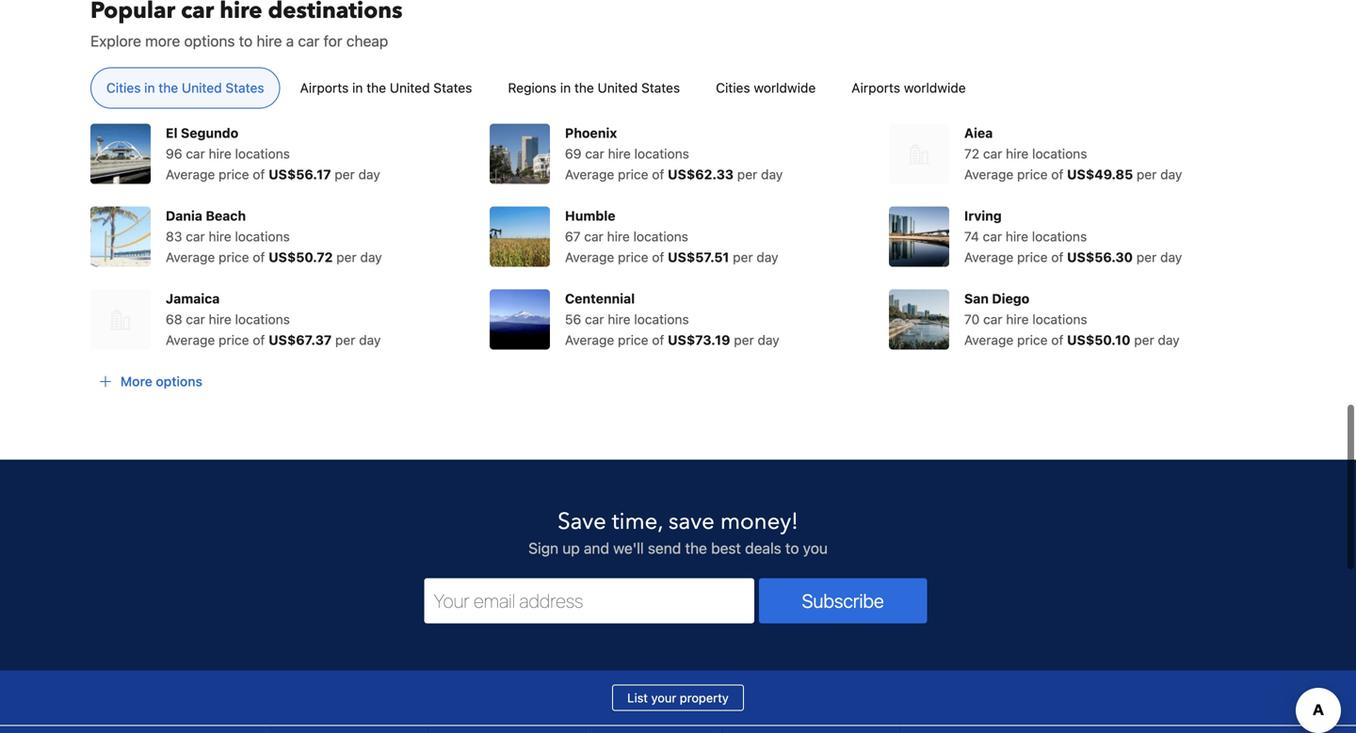 Task type: locate. For each thing, give the bounding box(es) containing it.
us$50.72
[[269, 249, 333, 265]]

price inside "jamaica 68 car hire locations average price of us$67.37 per day"
[[219, 332, 249, 348]]

day
[[359, 167, 380, 182], [761, 167, 783, 182], [1161, 167, 1183, 182], [360, 249, 382, 265], [757, 249, 779, 265], [1161, 249, 1183, 265], [359, 332, 381, 348], [758, 332, 780, 348], [1158, 332, 1180, 348]]

united inside button
[[182, 80, 222, 95]]

1 horizontal spatial united
[[390, 80, 430, 95]]

per inside centennial 56 car hire locations average price of us$73.19 per day
[[734, 332, 754, 348]]

price up beach at top
[[219, 167, 249, 182]]

2 in from the left
[[352, 80, 363, 95]]

per inside aiea 72 car hire locations average price of us$49.85 per day
[[1137, 167, 1157, 182]]

worldwide
[[754, 80, 816, 95], [904, 80, 966, 95]]

day inside phoenix 69 car hire locations average price of us$62.33 per day
[[761, 167, 783, 182]]

locations inside humble 67 car hire locations average price of us$57.51 per day
[[634, 229, 689, 244]]

day inside irving 74 car hire locations average price of us$56.30 per day
[[1161, 249, 1183, 265]]

3 states from the left
[[642, 80, 680, 95]]

hire right 74
[[1006, 229, 1029, 244]]

1 horizontal spatial states
[[434, 80, 472, 95]]

day right us$56.30
[[1161, 249, 1183, 265]]

day inside "jamaica 68 car hire locations average price of us$67.37 per day"
[[359, 332, 381, 348]]

1 airports from the left
[[300, 80, 349, 95]]

of inside 'el segundo 96 car hire locations average price of us$56.17 per day'
[[253, 167, 265, 182]]

1 horizontal spatial worldwide
[[904, 80, 966, 95]]

2 cities from the left
[[716, 80, 751, 95]]

price for irving 74 car hire locations average price of us$56.30 per day
[[1018, 249, 1048, 265]]

locations up us$62.33
[[635, 146, 690, 161]]

68
[[166, 312, 182, 327]]

72
[[965, 146, 980, 161]]

airports for airports worldwide
[[852, 80, 901, 95]]

average down 74
[[965, 249, 1014, 265]]

segundo
[[181, 125, 239, 141]]

per inside humble 67 car hire locations average price of us$57.51 per day
[[733, 249, 753, 265]]

per right us$67.37
[[335, 332, 356, 348]]

1 states from the left
[[226, 80, 264, 95]]

united for airports
[[390, 80, 430, 95]]

locations up us$56.30
[[1033, 229, 1087, 244]]

price for centennial 56 car hire locations average price of us$73.19 per day
[[618, 332, 649, 348]]

states for regions in the united states
[[642, 80, 680, 95]]

per inside irving 74 car hire locations average price of us$56.30 per day
[[1137, 249, 1157, 265]]

average inside humble 67 car hire locations average price of us$57.51 per day
[[565, 249, 615, 265]]

day inside san diego 70 car hire locations average price of us$50.10 per day
[[1158, 332, 1180, 348]]

1 cities from the left
[[106, 80, 141, 95]]

2 horizontal spatial in
[[560, 80, 571, 95]]

1 horizontal spatial in
[[352, 80, 363, 95]]

more
[[145, 32, 180, 50]]

average down 68 at the top left of the page
[[166, 332, 215, 348]]

price left the us$49.85
[[1018, 167, 1048, 182]]

in inside button
[[352, 80, 363, 95]]

locations inside irving 74 car hire locations average price of us$56.30 per day
[[1033, 229, 1087, 244]]

hire
[[257, 32, 282, 50], [209, 146, 232, 161], [608, 146, 631, 161], [1006, 146, 1029, 161], [209, 229, 231, 244], [607, 229, 630, 244], [1006, 229, 1029, 244], [209, 312, 232, 327], [608, 312, 631, 327], [1007, 312, 1029, 327]]

the inside button
[[159, 80, 178, 95]]

cities
[[106, 80, 141, 95], [716, 80, 751, 95]]

0 horizontal spatial to
[[239, 32, 253, 50]]

hire down segundo
[[209, 146, 232, 161]]

in down cheap
[[352, 80, 363, 95]]

cities worldwide button
[[700, 67, 832, 109]]

car right 96
[[186, 146, 205, 161]]

united
[[182, 80, 222, 95], [390, 80, 430, 95], [598, 80, 638, 95]]

cities for cities in the united states
[[106, 80, 141, 95]]

us$56.30
[[1068, 249, 1134, 265]]

worldwide for cities worldwide
[[754, 80, 816, 95]]

united for regions
[[598, 80, 638, 95]]

car right 74
[[983, 229, 1003, 244]]

car inside "jamaica 68 car hire locations average price of us$67.37 per day"
[[186, 312, 205, 327]]

average for irving 74 car hire locations average price of us$56.30 per day
[[965, 249, 1014, 265]]

Your email address email field
[[424, 579, 755, 624]]

1 horizontal spatial airports
[[852, 80, 901, 95]]

list
[[628, 691, 648, 706]]

locations up us$56.17
[[235, 146, 290, 161]]

explore more options to hire a car for cheap
[[90, 32, 388, 50]]

of left us$56.30
[[1052, 249, 1064, 265]]

price inside san diego 70 car hire locations average price of us$50.10 per day
[[1018, 332, 1048, 348]]

save time, save money! footer
[[0, 459, 1357, 734]]

0 horizontal spatial worldwide
[[754, 80, 816, 95]]

price down beach at top
[[219, 249, 249, 265]]

airports worldwide
[[852, 80, 966, 95]]

3 united from the left
[[598, 80, 638, 95]]

airports down for
[[300, 80, 349, 95]]

per right us$73.19
[[734, 332, 754, 348]]

subscribe button
[[759, 579, 928, 624]]

of inside "jamaica 68 car hire locations average price of us$67.37 per day"
[[253, 332, 265, 348]]

list your property
[[628, 691, 729, 706]]

hire down beach at top
[[209, 229, 231, 244]]

0 horizontal spatial airports
[[300, 80, 349, 95]]

price down centennial
[[618, 332, 649, 348]]

us$57.51
[[668, 249, 730, 265]]

average down the 70
[[965, 332, 1014, 348]]

states down explore more options to hire a car for cheap
[[226, 80, 264, 95]]

per for phoenix 69 car hire locations average price of us$62.33 per day
[[738, 167, 758, 182]]

cities up phoenix 69 car hire locations average price of us$62.33 per day
[[716, 80, 751, 95]]

hire down centennial
[[608, 312, 631, 327]]

to
[[239, 32, 253, 50], [786, 540, 799, 558]]

of left us$57.51
[[652, 249, 665, 265]]

price inside humble 67 car hire locations average price of us$57.51 per day
[[618, 249, 649, 265]]

day inside dania beach 83 car hire locations average price of us$50.72 per day
[[360, 249, 382, 265]]

price for jamaica 68 car hire locations average price of us$67.37 per day
[[219, 332, 249, 348]]

the
[[159, 80, 178, 95], [367, 80, 386, 95], [575, 80, 594, 95], [685, 540, 708, 558]]

states left regions
[[434, 80, 472, 95]]

in inside button
[[560, 80, 571, 95]]

locations up us$57.51
[[634, 229, 689, 244]]

price up "diego"
[[1018, 249, 1048, 265]]

average inside irving 74 car hire locations average price of us$56.30 per day
[[965, 249, 1014, 265]]

we'll
[[614, 540, 644, 558]]

hire down 'jamaica'
[[209, 312, 232, 327]]

locations inside centennial 56 car hire locations average price of us$73.19 per day
[[634, 312, 689, 327]]

per inside dania beach 83 car hire locations average price of us$50.72 per day
[[337, 249, 357, 265]]

of inside aiea 72 car hire locations average price of us$49.85 per day
[[1052, 167, 1064, 182]]

per for humble 67 car hire locations average price of us$57.51 per day
[[733, 249, 753, 265]]

price left us$62.33
[[618, 167, 649, 182]]

states up phoenix 69 car hire locations average price of us$62.33 per day
[[642, 80, 680, 95]]

per right us$56.17
[[335, 167, 355, 182]]

0 horizontal spatial cities
[[106, 80, 141, 95]]

us$50.10
[[1068, 332, 1131, 348]]

price inside irving 74 car hire locations average price of us$56.30 per day
[[1018, 249, 1048, 265]]

save
[[558, 507, 607, 538]]

average down 69
[[565, 167, 615, 182]]

of
[[253, 167, 265, 182], [652, 167, 665, 182], [1052, 167, 1064, 182], [253, 249, 265, 265], [652, 249, 665, 265], [1052, 249, 1064, 265], [253, 332, 265, 348], [652, 332, 665, 348], [1052, 332, 1064, 348]]

average inside phoenix 69 car hire locations average price of us$62.33 per day
[[565, 167, 615, 182]]

the up el
[[159, 80, 178, 95]]

airports inside button
[[300, 80, 349, 95]]

up
[[563, 540, 580, 558]]

hire inside humble 67 car hire locations average price of us$57.51 per day
[[607, 229, 630, 244]]

of left the us$49.85
[[1052, 167, 1064, 182]]

el
[[166, 125, 178, 141]]

price inside dania beach 83 car hire locations average price of us$50.72 per day
[[219, 249, 249, 265]]

and
[[584, 540, 610, 558]]

states inside button
[[434, 80, 472, 95]]

of inside san diego 70 car hire locations average price of us$50.10 per day
[[1052, 332, 1064, 348]]

day right us$50.10
[[1158, 332, 1180, 348]]

options
[[184, 32, 235, 50], [156, 374, 203, 389]]

money!
[[721, 507, 799, 538]]

cities in the united states button
[[90, 67, 280, 109]]

car
[[298, 32, 320, 50], [186, 146, 205, 161], [585, 146, 605, 161], [984, 146, 1003, 161], [186, 229, 205, 244], [584, 229, 604, 244], [983, 229, 1003, 244], [186, 312, 205, 327], [585, 312, 604, 327], [984, 312, 1003, 327]]

locations up us$73.19
[[634, 312, 689, 327]]

74
[[965, 229, 980, 244]]

the inside button
[[367, 80, 386, 95]]

locations up the us$49.85
[[1033, 146, 1088, 161]]

to left you
[[786, 540, 799, 558]]

in
[[144, 80, 155, 95], [352, 80, 363, 95], [560, 80, 571, 95]]

of left us$56.17
[[253, 167, 265, 182]]

price inside phoenix 69 car hire locations average price of us$62.33 per day
[[618, 167, 649, 182]]

of for centennial 56 car hire locations average price of us$73.19 per day
[[652, 332, 665, 348]]

2 horizontal spatial states
[[642, 80, 680, 95]]

car inside dania beach 83 car hire locations average price of us$50.72 per day
[[186, 229, 205, 244]]

your
[[652, 691, 677, 706]]

in down more
[[144, 80, 155, 95]]

0 horizontal spatial in
[[144, 80, 155, 95]]

per for centennial 56 car hire locations average price of us$73.19 per day
[[734, 332, 754, 348]]

1 horizontal spatial to
[[786, 540, 799, 558]]

the down cheap
[[367, 80, 386, 95]]

in right regions
[[560, 80, 571, 95]]

per right us$56.30
[[1137, 249, 1157, 265]]

day right us$62.33
[[761, 167, 783, 182]]

of for aiea 72 car hire locations average price of us$49.85 per day
[[1052, 167, 1064, 182]]

day for humble 67 car hire locations average price of us$57.51 per day
[[757, 249, 779, 265]]

the inside button
[[575, 80, 594, 95]]

day right us$57.51
[[757, 249, 779, 265]]

hire down phoenix
[[608, 146, 631, 161]]

average inside aiea 72 car hire locations average price of us$49.85 per day
[[965, 167, 1014, 182]]

per
[[335, 167, 355, 182], [738, 167, 758, 182], [1137, 167, 1157, 182], [337, 249, 357, 265], [733, 249, 753, 265], [1137, 249, 1157, 265], [335, 332, 356, 348], [734, 332, 754, 348], [1135, 332, 1155, 348]]

price up centennial
[[618, 249, 649, 265]]

airports up cheap car hire in aiea image
[[852, 80, 901, 95]]

the down save
[[685, 540, 708, 558]]

day right the us$49.85
[[1161, 167, 1183, 182]]

1 worldwide from the left
[[754, 80, 816, 95]]

the for regions
[[575, 80, 594, 95]]

67
[[565, 229, 581, 244]]

united inside button
[[390, 80, 430, 95]]

to left a
[[239, 32, 253, 50]]

states inside button
[[226, 80, 264, 95]]

locations inside aiea 72 car hire locations average price of us$49.85 per day
[[1033, 146, 1088, 161]]

2 horizontal spatial united
[[598, 80, 638, 95]]

average inside centennial 56 car hire locations average price of us$73.19 per day
[[565, 332, 615, 348]]

per right 'us$50.72'
[[337, 249, 357, 265]]

locations
[[235, 146, 290, 161], [635, 146, 690, 161], [1033, 146, 1088, 161], [235, 229, 290, 244], [634, 229, 689, 244], [1033, 229, 1087, 244], [235, 312, 290, 327], [634, 312, 689, 327], [1033, 312, 1088, 327]]

day inside aiea 72 car hire locations average price of us$49.85 per day
[[1161, 167, 1183, 182]]

2 worldwide from the left
[[904, 80, 966, 95]]

per inside "jamaica 68 car hire locations average price of us$67.37 per day"
[[335, 332, 356, 348]]

locations for jamaica 68 car hire locations average price of us$67.37 per day
[[235, 312, 290, 327]]

the up phoenix
[[575, 80, 594, 95]]

cheap car hire in irving image
[[889, 207, 950, 267]]

price for aiea 72 car hire locations average price of us$49.85 per day
[[1018, 167, 1048, 182]]

day for phoenix 69 car hire locations average price of us$62.33 per day
[[761, 167, 783, 182]]

per inside phoenix 69 car hire locations average price of us$62.33 per day
[[738, 167, 758, 182]]

cheap car hire in san diego image
[[889, 290, 950, 350]]

airports for airports in the united states
[[300, 80, 349, 95]]

cities worldwide
[[716, 80, 816, 95]]

hire inside "jamaica 68 car hire locations average price of us$67.37 per day"
[[209, 312, 232, 327]]

1 in from the left
[[144, 80, 155, 95]]

day right us$67.37
[[359, 332, 381, 348]]

of inside phoenix 69 car hire locations average price of us$62.33 per day
[[652, 167, 665, 182]]

airports inside button
[[852, 80, 901, 95]]

locations inside "jamaica 68 car hire locations average price of us$67.37 per day"
[[235, 312, 290, 327]]

69
[[565, 146, 582, 161]]

car right 83
[[186, 229, 205, 244]]

dania
[[166, 208, 203, 224]]

of left 'us$50.72'
[[253, 249, 265, 265]]

car inside phoenix 69 car hire locations average price of us$62.33 per day
[[585, 146, 605, 161]]

airports
[[300, 80, 349, 95], [852, 80, 901, 95]]

cheap car hire in centennial image
[[490, 290, 550, 350]]

worldwide for airports worldwide
[[904, 80, 966, 95]]

of left us$73.19
[[652, 332, 665, 348]]

average down 72
[[965, 167, 1014, 182]]

cities down explore
[[106, 80, 141, 95]]

car right 56
[[585, 312, 604, 327]]

of inside humble 67 car hire locations average price of us$57.51 per day
[[652, 249, 665, 265]]

car down 'jamaica'
[[186, 312, 205, 327]]

per right us$50.10
[[1135, 332, 1155, 348]]

dania beach 83 car hire locations average price of us$50.72 per day
[[166, 208, 382, 265]]

per for irving 74 car hire locations average price of us$56.30 per day
[[1137, 249, 1157, 265]]

car inside humble 67 car hire locations average price of us$57.51 per day
[[584, 229, 604, 244]]

hire right 72
[[1006, 146, 1029, 161]]

1 vertical spatial to
[[786, 540, 799, 558]]

average
[[166, 167, 215, 182], [565, 167, 615, 182], [965, 167, 1014, 182], [166, 249, 215, 265], [565, 249, 615, 265], [965, 249, 1014, 265], [166, 332, 215, 348], [565, 332, 615, 348], [965, 332, 1014, 348]]

price for phoenix 69 car hire locations average price of us$62.33 per day
[[618, 167, 649, 182]]

1 vertical spatial options
[[156, 374, 203, 389]]

1 united from the left
[[182, 80, 222, 95]]

cheap car hire in humble image
[[490, 207, 550, 267]]

locations inside phoenix 69 car hire locations average price of us$62.33 per day
[[635, 146, 690, 161]]

2 united from the left
[[390, 80, 430, 95]]

in inside button
[[144, 80, 155, 95]]

airports worldwide button
[[836, 67, 982, 109]]

average inside 'el segundo 96 car hire locations average price of us$56.17 per day'
[[166, 167, 215, 182]]

of left us$67.37
[[253, 332, 265, 348]]

average down 56
[[565, 332, 615, 348]]

locations up us$67.37
[[235, 312, 290, 327]]

of inside centennial 56 car hire locations average price of us$73.19 per day
[[652, 332, 665, 348]]

save
[[669, 507, 715, 538]]

day inside centennial 56 car hire locations average price of us$73.19 per day
[[758, 332, 780, 348]]

day right us$73.19
[[758, 332, 780, 348]]

beach
[[206, 208, 246, 224]]

0 horizontal spatial states
[[226, 80, 264, 95]]

states inside button
[[642, 80, 680, 95]]

per inside 'el segundo 96 car hire locations average price of us$56.17 per day'
[[335, 167, 355, 182]]

send
[[648, 540, 681, 558]]

locations for centennial 56 car hire locations average price of us$73.19 per day
[[634, 312, 689, 327]]

us$49.85
[[1068, 167, 1134, 182]]

centennial
[[565, 291, 635, 306]]

us$56.17
[[269, 167, 331, 182]]

options inside button
[[156, 374, 203, 389]]

cheap car hire in phoenix image
[[490, 124, 550, 184]]

for
[[324, 32, 343, 50]]

united inside button
[[598, 80, 638, 95]]

locations up us$50.10
[[1033, 312, 1088, 327]]

list your property link
[[613, 685, 744, 712]]

1 horizontal spatial cities
[[716, 80, 751, 95]]

day right us$56.17
[[359, 167, 380, 182]]

hire down humble
[[607, 229, 630, 244]]

0 horizontal spatial united
[[182, 80, 222, 95]]

hire inside centennial 56 car hire locations average price of us$73.19 per day
[[608, 312, 631, 327]]

navigation
[[163, 727, 901, 734]]

hire inside 'el segundo 96 car hire locations average price of us$56.17 per day'
[[209, 146, 232, 161]]

average down 83
[[166, 249, 215, 265]]

per right the us$49.85
[[1137, 167, 1157, 182]]

cheap car hire in el segundo image
[[90, 124, 151, 184]]

price down 'jamaica'
[[219, 332, 249, 348]]

car right 72
[[984, 146, 1003, 161]]

day inside humble 67 car hire locations average price of us$57.51 per day
[[757, 249, 779, 265]]

of inside irving 74 car hire locations average price of us$56.30 per day
[[1052, 249, 1064, 265]]

average down 96
[[166, 167, 215, 182]]

locations down beach at top
[[235, 229, 290, 244]]

phoenix 69 car hire locations average price of us$62.33 per day
[[565, 125, 783, 182]]

of left us$50.10
[[1052, 332, 1064, 348]]

tab list
[[75, 67, 1281, 110]]

56
[[565, 312, 582, 327]]

car down phoenix
[[585, 146, 605, 161]]

price inside aiea 72 car hire locations average price of us$49.85 per day
[[1018, 167, 1048, 182]]

price inside centennial 56 car hire locations average price of us$73.19 per day
[[618, 332, 649, 348]]

average down 67
[[565, 249, 615, 265]]

regions in the united states
[[508, 80, 680, 95]]

more options button
[[90, 365, 210, 399]]

of left us$62.33
[[652, 167, 665, 182]]

car inside irving 74 car hire locations average price of us$56.30 per day
[[983, 229, 1003, 244]]

states
[[226, 80, 264, 95], [434, 80, 472, 95], [642, 80, 680, 95]]

car right 67
[[584, 229, 604, 244]]

hire down "diego"
[[1007, 312, 1029, 327]]

average inside "jamaica 68 car hire locations average price of us$67.37 per day"
[[166, 332, 215, 348]]

phoenix
[[565, 125, 617, 141]]

2 airports from the left
[[852, 80, 901, 95]]

price
[[219, 167, 249, 182], [618, 167, 649, 182], [1018, 167, 1048, 182], [219, 249, 249, 265], [618, 249, 649, 265], [1018, 249, 1048, 265], [219, 332, 249, 348], [618, 332, 649, 348], [1018, 332, 1048, 348]]

2 states from the left
[[434, 80, 472, 95]]

car right the 70
[[984, 312, 1003, 327]]

irving
[[965, 208, 1002, 224]]

day right 'us$50.72'
[[360, 249, 382, 265]]

save time, save money! sign up and we'll send the best deals to you
[[529, 507, 828, 558]]

per right us$57.51
[[733, 249, 753, 265]]

3 in from the left
[[560, 80, 571, 95]]

per right us$62.33
[[738, 167, 758, 182]]

more options
[[121, 374, 203, 389]]

price down "diego"
[[1018, 332, 1048, 348]]



Task type: describe. For each thing, give the bounding box(es) containing it.
cheap car hire in dania beach image
[[90, 207, 151, 267]]

locations inside dania beach 83 car hire locations average price of us$50.72 per day
[[235, 229, 290, 244]]

in for airports
[[352, 80, 363, 95]]

per for aiea 72 car hire locations average price of us$49.85 per day
[[1137, 167, 1157, 182]]

of inside dania beach 83 car hire locations average price of us$50.72 per day
[[253, 249, 265, 265]]

cheap car hire in aiea image
[[889, 124, 950, 184]]

car inside 'el segundo 96 car hire locations average price of us$56.17 per day'
[[186, 146, 205, 161]]

more
[[121, 374, 152, 389]]

property
[[680, 691, 729, 706]]

average inside san diego 70 car hire locations average price of us$50.10 per day
[[965, 332, 1014, 348]]

average for aiea 72 car hire locations average price of us$49.85 per day
[[965, 167, 1014, 182]]

average for phoenix 69 car hire locations average price of us$62.33 per day
[[565, 167, 615, 182]]

of for humble 67 car hire locations average price of us$57.51 per day
[[652, 249, 665, 265]]

of for jamaica 68 car hire locations average price of us$67.37 per day
[[253, 332, 265, 348]]

day inside 'el segundo 96 car hire locations average price of us$56.17 per day'
[[359, 167, 380, 182]]

aiea
[[965, 125, 993, 141]]

airports in the united states button
[[284, 67, 488, 109]]

hire inside dania beach 83 car hire locations average price of us$50.72 per day
[[209, 229, 231, 244]]

deals
[[745, 540, 782, 558]]

to inside save time, save money! sign up and we'll send the best deals to you
[[786, 540, 799, 558]]

us$62.33
[[668, 167, 734, 182]]

humble 67 car hire locations average price of us$57.51 per day
[[565, 208, 779, 265]]

hire inside san diego 70 car hire locations average price of us$50.10 per day
[[1007, 312, 1029, 327]]

regions in the united states button
[[492, 67, 696, 109]]

in for cities
[[144, 80, 155, 95]]

states for airports in the united states
[[434, 80, 472, 95]]

day for centennial 56 car hire locations average price of us$73.19 per day
[[758, 332, 780, 348]]

explore
[[90, 32, 141, 50]]

regions
[[508, 80, 557, 95]]

subscribe
[[802, 590, 884, 612]]

price inside 'el segundo 96 car hire locations average price of us$56.17 per day'
[[219, 167, 249, 182]]

cities in the united states
[[106, 80, 264, 95]]

price for humble 67 car hire locations average price of us$57.51 per day
[[618, 249, 649, 265]]

the for airports
[[367, 80, 386, 95]]

cities for cities worldwide
[[716, 80, 751, 95]]

united for cities
[[182, 80, 222, 95]]

a
[[286, 32, 294, 50]]

centennial 56 car hire locations average price of us$73.19 per day
[[565, 291, 780, 348]]

cheap car hire in jamaica image
[[90, 290, 151, 350]]

you
[[803, 540, 828, 558]]

locations inside 'el segundo 96 car hire locations average price of us$56.17 per day'
[[235, 146, 290, 161]]

sign
[[529, 540, 559, 558]]

of for phoenix 69 car hire locations average price of us$62.33 per day
[[652, 167, 665, 182]]

locations for irving 74 car hire locations average price of us$56.30 per day
[[1033, 229, 1087, 244]]

hire inside aiea 72 car hire locations average price of us$49.85 per day
[[1006, 146, 1029, 161]]

locations for humble 67 car hire locations average price of us$57.51 per day
[[634, 229, 689, 244]]

time,
[[612, 507, 663, 538]]

jamaica
[[166, 291, 220, 306]]

airports in the united states
[[300, 80, 472, 95]]

aiea 72 car hire locations average price of us$49.85 per day
[[965, 125, 1183, 182]]

0 vertical spatial options
[[184, 32, 235, 50]]

per for jamaica 68 car hire locations average price of us$67.37 per day
[[335, 332, 356, 348]]

96
[[166, 146, 182, 161]]

hire left a
[[257, 32, 282, 50]]

hire inside phoenix 69 car hire locations average price of us$62.33 per day
[[608, 146, 631, 161]]

average inside dania beach 83 car hire locations average price of us$50.72 per day
[[166, 249, 215, 265]]

average for jamaica 68 car hire locations average price of us$67.37 per day
[[166, 332, 215, 348]]

83
[[166, 229, 182, 244]]

cheap
[[346, 32, 388, 50]]

day for jamaica 68 car hire locations average price of us$67.37 per day
[[359, 332, 381, 348]]

hire inside irving 74 car hire locations average price of us$56.30 per day
[[1006, 229, 1029, 244]]

jamaica 68 car hire locations average price of us$67.37 per day
[[166, 291, 381, 348]]

the inside save time, save money! sign up and we'll send the best deals to you
[[685, 540, 708, 558]]

best
[[711, 540, 741, 558]]

humble
[[565, 208, 616, 224]]

us$73.19
[[668, 332, 731, 348]]

car inside centennial 56 car hire locations average price of us$73.19 per day
[[585, 312, 604, 327]]

states for cities in the united states
[[226, 80, 264, 95]]

of for irving 74 car hire locations average price of us$56.30 per day
[[1052, 249, 1064, 265]]

san diego 70 car hire locations average price of us$50.10 per day
[[965, 291, 1180, 348]]

locations for phoenix 69 car hire locations average price of us$62.33 per day
[[635, 146, 690, 161]]

per inside san diego 70 car hire locations average price of us$50.10 per day
[[1135, 332, 1155, 348]]

average for centennial 56 car hire locations average price of us$73.19 per day
[[565, 332, 615, 348]]

irving 74 car hire locations average price of us$56.30 per day
[[965, 208, 1183, 265]]

san
[[965, 291, 989, 306]]

locations inside san diego 70 car hire locations average price of us$50.10 per day
[[1033, 312, 1088, 327]]

locations for aiea 72 car hire locations average price of us$49.85 per day
[[1033, 146, 1088, 161]]

car right a
[[298, 32, 320, 50]]

day for irving 74 car hire locations average price of us$56.30 per day
[[1161, 249, 1183, 265]]

tab list containing cities in the united states
[[75, 67, 1281, 110]]

0 vertical spatial to
[[239, 32, 253, 50]]

el segundo 96 car hire locations average price of us$56.17 per day
[[166, 125, 380, 182]]

car inside aiea 72 car hire locations average price of us$49.85 per day
[[984, 146, 1003, 161]]

diego
[[992, 291, 1030, 306]]

day for aiea 72 car hire locations average price of us$49.85 per day
[[1161, 167, 1183, 182]]

us$67.37
[[269, 332, 332, 348]]

navigation inside save time, save money! footer
[[163, 727, 901, 734]]

the for cities
[[159, 80, 178, 95]]

average for humble 67 car hire locations average price of us$57.51 per day
[[565, 249, 615, 265]]

car inside san diego 70 car hire locations average price of us$50.10 per day
[[984, 312, 1003, 327]]

in for regions
[[560, 80, 571, 95]]

70
[[965, 312, 980, 327]]



Task type: vqa. For each thing, say whether or not it's contained in the screenshot.


